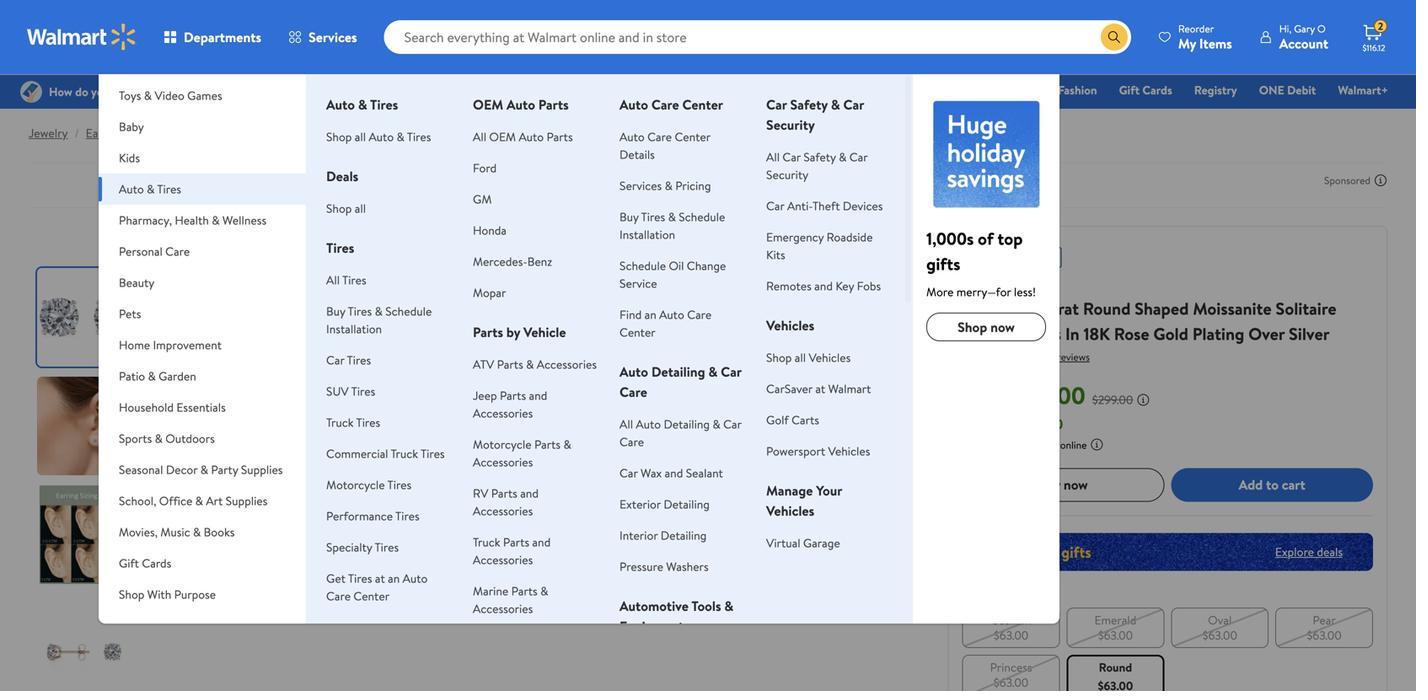 Task type: locate. For each thing, give the bounding box(es) containing it.
buy tires & schedule installation link up oil at the top left of the page
[[620, 209, 725, 243]]

auto & tires up 'shop all auto & tires' link
[[326, 95, 398, 114]]

items
[[1199, 34, 1232, 53]]

car left carsaver
[[721, 362, 742, 381]]

auto inside all auto detailing & car care
[[636, 416, 661, 432]]

safety up all car safety & car security
[[790, 95, 828, 114]]

all inside all auto detailing & car care
[[620, 416, 633, 432]]

vehicles up carsaver at walmart link
[[809, 349, 851, 366]]

shop for shop all
[[326, 200, 352, 217]]

services inside popup button
[[309, 28, 357, 46]]

details
[[620, 146, 655, 163]]

gift cards for "gift cards" dropdown button
[[119, 555, 171, 572]]

detailing down auto detailing & car care
[[664, 416, 710, 432]]

1 horizontal spatial buy tires & schedule installation
[[620, 209, 725, 243]]

jewelry
[[29, 125, 68, 141]]

0 vertical spatial round
[[1083, 297, 1131, 320]]

truck tires
[[326, 414, 380, 431]]

auto inside dropdown button
[[119, 181, 144, 197]]

0 vertical spatial earrings
[[86, 125, 128, 141]]

0 horizontal spatial /
[[75, 125, 79, 141]]

buy tires & schedule installation
[[620, 209, 725, 243], [326, 303, 432, 337]]

care down schedule oil change service
[[687, 306, 712, 323]]

installation up oil at the top left of the page
[[620, 226, 675, 243]]

rv parts and accessories
[[473, 485, 539, 519]]

0 vertical spatial at
[[815, 381, 825, 397]]

0 vertical spatial auto & tires
[[326, 95, 398, 114]]

accessories down marine
[[473, 601, 533, 617]]

1 vertical spatial truck
[[391, 446, 418, 462]]

auto & tires up pharmacy,
[[119, 181, 181, 197]]

gift cards down movies,
[[119, 555, 171, 572]]

1 horizontal spatial installation
[[620, 226, 675, 243]]

motorcycle down commercial
[[326, 477, 385, 493]]

0 horizontal spatial an
[[388, 570, 400, 587]]

0 horizontal spatial cards
[[142, 555, 171, 572]]

car tires link
[[326, 352, 371, 368]]

/ up kids
[[134, 125, 139, 141]]

truck down rv parts and accessories
[[473, 534, 500, 550]]

vehicles down manage
[[766, 502, 814, 520]]

car wax and sealant link
[[620, 465, 723, 481]]

accessories for atv parts & accessories
[[537, 356, 597, 373]]

toys & video games button
[[99, 80, 306, 111]]

powersport vehicles
[[766, 443, 870, 459]]

key
[[836, 278, 854, 294]]

0 vertical spatial supplies
[[241, 462, 283, 478]]

all for tires
[[326, 272, 340, 288]]

$63.00
[[1015, 379, 1085, 412], [994, 627, 1029, 643], [1098, 627, 1133, 643], [1203, 627, 1237, 643], [1307, 627, 1342, 643], [994, 674, 1029, 691]]

1 horizontal spatial gift cards
[[1119, 82, 1172, 98]]

shop inside christmas shop link
[[810, 82, 836, 98]]

parts inside 'marine parts & accessories'
[[511, 583, 538, 599]]

parts right jeep
[[500, 387, 526, 404]]

accessories inside the truck parts and accessories
[[473, 552, 533, 568]]

accessories up rv
[[473, 454, 533, 470]]

round inside button
[[1099, 659, 1132, 675]]

round up 18k
[[1083, 297, 1131, 320]]

1 horizontal spatial home
[[1005, 82, 1036, 98]]

now right 4
[[991, 318, 1015, 336]]

$116.12
[[1363, 42, 1385, 54]]

shop all vehicles link
[[766, 349, 851, 366]]

and inside the truck parts and accessories
[[532, 534, 551, 550]]

1 vertical spatial an
[[388, 570, 400, 587]]

$63.00 for cushion $63.00
[[994, 627, 1029, 643]]

buy tires & schedule installation up oil at the top left of the page
[[620, 209, 725, 243]]

center inside get tires at an auto care center
[[354, 588, 390, 604]]

all up the shop all
[[355, 129, 366, 145]]

motorcycle down jeep parts and accessories
[[473, 436, 532, 453]]

shop inside shop with purpose dropdown button
[[119, 586, 145, 603]]

home up patio
[[119, 337, 150, 353]]

now down online
[[1064, 475, 1088, 494]]

$63.00 inside cushion $63.00
[[994, 627, 1029, 643]]

1 vertical spatial deals
[[326, 167, 358, 185]]

1 vertical spatial buy
[[326, 303, 345, 319]]

parts for atv parts & accessories
[[497, 356, 523, 373]]

1 horizontal spatial now
[[1064, 475, 1088, 494]]

& inside motorcycle parts & accessories
[[563, 436, 571, 453]]

parts for jeep parts and accessories
[[500, 387, 526, 404]]

o
[[1317, 21, 1326, 36]]

parts down jeep parts and accessories link
[[534, 436, 561, 453]]

0 vertical spatial installation
[[620, 226, 675, 243]]

installation for the rightmost buy tires & schedule installation link
[[620, 226, 675, 243]]

/ right jewelry
[[75, 125, 79, 141]]

all for auto & tires
[[355, 129, 366, 145]]

equipment
[[620, 617, 684, 636]]

interior detailing
[[620, 527, 707, 544]]

gift cards button
[[99, 548, 306, 579]]

0 vertical spatial 2
[[1378, 19, 1383, 33]]

car inside auto detailing & car care
[[721, 362, 742, 381]]

care inside dropdown button
[[165, 243, 190, 260]]

emergency roadside kits link
[[766, 229, 873, 263]]

gift cards down 'search icon'
[[1119, 82, 1172, 98]]

walmart+
[[1338, 82, 1388, 98]]

0 horizontal spatial buy
[[326, 303, 345, 319]]

rv
[[473, 485, 488, 502]]

car tires
[[326, 352, 371, 368]]

care down get
[[326, 588, 351, 604]]

& inside car safety & car security
[[831, 95, 840, 114]]

buy now
[[1039, 475, 1088, 494]]

buy down purchased
[[1039, 475, 1060, 494]]

home link
[[998, 81, 1044, 99]]

deals up 'shop all' link at top
[[326, 167, 358, 185]]

accessories for truck parts and accessories
[[473, 552, 533, 568]]

care inside the find an auto care center
[[687, 306, 712, 323]]

care up details
[[647, 129, 672, 145]]

an inside the find an auto care center
[[645, 306, 656, 323]]

home for home improvement
[[119, 337, 150, 353]]

commercial truck tires
[[326, 446, 445, 462]]

add to favorites list, 4 prong 2 carat round shaped moissanite solitaire stud earrings in 18k rose gold plating over silver image
[[887, 234, 908, 255]]

security up the anti-
[[766, 166, 809, 183]]

gift cards inside gift cards link
[[1119, 82, 1172, 98]]

1 security from the top
[[766, 115, 815, 134]]

1 vertical spatial security
[[766, 166, 809, 183]]

now for shop now
[[991, 318, 1015, 336]]

auto inside auto care center details
[[620, 129, 645, 145]]

and down rv parts and accessories
[[532, 534, 551, 550]]

all for deals
[[355, 200, 366, 217]]

1 vertical spatial earrings
[[1000, 322, 1061, 346]]

vehicles up next media item icon
[[828, 443, 870, 459]]

and for car wax and sealant
[[665, 465, 683, 481]]

accessories down rv
[[473, 503, 533, 519]]

$63.00 for emerald $63.00
[[1098, 627, 1133, 643]]

jeenmata
[[962, 276, 1012, 292]]

home improvement button
[[99, 330, 306, 361]]

cards up "with"
[[142, 555, 171, 572]]

truck inside the truck parts and accessories
[[473, 534, 500, 550]]

1 horizontal spatial gift
[[677, 82, 697, 98]]

1 horizontal spatial at
[[815, 381, 825, 397]]

parts inside rv parts and accessories
[[491, 485, 517, 502]]

shop now link
[[926, 313, 1046, 341]]

all inside all car safety & car security
[[766, 149, 780, 165]]

gift finder link
[[669, 81, 741, 99]]

auto inside auto detailing & car care
[[620, 362, 648, 381]]

0 horizontal spatial buy tires & schedule installation
[[326, 303, 432, 337]]

1 vertical spatial schedule
[[620, 258, 666, 274]]

accessories inside motorcycle parts & accessories
[[473, 454, 533, 470]]

and for rv parts and accessories
[[520, 485, 539, 502]]

home for home
[[1005, 82, 1036, 98]]

truck for parts by vehicle
[[473, 534, 500, 550]]

care
[[651, 95, 679, 114], [647, 129, 672, 145], [165, 243, 190, 260], [687, 306, 712, 323], [620, 383, 647, 401], [620, 434, 644, 450], [326, 588, 351, 604]]

shop inside shop now link
[[958, 318, 987, 336]]

remotes and key fobs link
[[766, 278, 881, 294]]

parts for truck parts and accessories
[[503, 534, 529, 550]]

schedule oil change service link
[[620, 258, 726, 292]]

1 vertical spatial supplies
[[226, 493, 268, 509]]

an right the find
[[645, 306, 656, 323]]

2 vertical spatial truck
[[473, 534, 500, 550]]

and down the 'atv parts & accessories'
[[529, 387, 547, 404]]

gift cards
[[1119, 82, 1172, 98], [119, 555, 171, 572]]

0 horizontal spatial 2
[[1025, 297, 1034, 320]]

carts
[[792, 412, 819, 428]]

truck right commercial
[[391, 446, 418, 462]]

0 vertical spatial gift cards
[[1119, 82, 1172, 98]]

home
[[1005, 82, 1036, 98], [119, 337, 150, 353]]

1 horizontal spatial /
[[134, 125, 139, 141]]

online
[[1060, 438, 1087, 452]]

marine parts & accessories link
[[473, 583, 548, 617]]

pharmacy,
[[119, 212, 172, 228]]

parts right marine
[[511, 583, 538, 599]]

buy tires & schedule installation up car tires
[[326, 303, 432, 337]]

devices
[[843, 198, 883, 214]]

accessories inside 'marine parts & accessories'
[[473, 601, 533, 617]]

0 horizontal spatial essentials
[[176, 399, 226, 416]]

oem up ford 'link'
[[489, 129, 516, 145]]

supplies right art
[[226, 493, 268, 509]]

detailing down car wax and sealant link
[[664, 496, 710, 513]]

$63.00 for now $63.00
[[1015, 379, 1085, 412]]

$63.00 for pear $63.00
[[1307, 627, 1342, 643]]

parts right atv
[[497, 356, 523, 373]]

& inside dropdown button
[[148, 368, 156, 384]]

0 vertical spatial all
[[355, 129, 366, 145]]

parts inside motorcycle parts & accessories
[[534, 436, 561, 453]]

vehicles
[[766, 316, 814, 335], [809, 349, 851, 366], [828, 443, 870, 459], [766, 502, 814, 520]]

shop for shop all vehicles
[[766, 349, 792, 366]]

1 vertical spatial buy tires & schedule installation link
[[326, 303, 432, 337]]

center inside auto care center details
[[675, 129, 710, 145]]

gift left the "finder"
[[677, 82, 697, 98]]

0 horizontal spatial deals
[[326, 167, 358, 185]]

1 vertical spatial auto & tires
[[119, 181, 181, 197]]

0 vertical spatial buy tires & schedule installation link
[[620, 209, 725, 243]]

2 up $116.12
[[1378, 19, 1383, 33]]

tires inside auto & tires dropdown button
[[157, 181, 181, 197]]

zoom image modal image
[[887, 271, 908, 292]]

essentials down patio & garden dropdown button
[[176, 399, 226, 416]]

accessories down vehicle in the top left of the page
[[537, 356, 597, 373]]

auto & tires inside dropdown button
[[119, 181, 181, 197]]

1 vertical spatial 2
[[1025, 297, 1034, 320]]

tires
[[370, 95, 398, 114], [407, 129, 431, 145], [157, 181, 181, 197], [641, 209, 665, 225], [326, 239, 354, 257], [342, 272, 366, 288], [348, 303, 372, 319], [347, 352, 371, 368], [351, 383, 375, 400], [356, 414, 380, 431], [421, 446, 445, 462], [387, 477, 412, 493], [395, 508, 420, 524], [375, 539, 399, 556], [348, 570, 372, 587]]

parts down rv parts and accessories
[[503, 534, 529, 550]]

detailing inside auto detailing & car care
[[651, 362, 705, 381]]

0 horizontal spatial schedule
[[385, 303, 432, 319]]

truck for tires
[[326, 414, 354, 431]]

0 horizontal spatial installation
[[326, 321, 382, 337]]

1 vertical spatial essentials
[[176, 399, 226, 416]]

all tires
[[326, 272, 366, 288]]

interior
[[620, 527, 658, 544]]

1 horizontal spatial schedule
[[620, 258, 666, 274]]

detailing for auto
[[651, 362, 705, 381]]

0 vertical spatial safety
[[790, 95, 828, 114]]

shop all auto & tires
[[326, 129, 431, 145]]

2 left carat
[[1025, 297, 1034, 320]]

4 prong 2 carat round shaped moissanite solitaire stud earrings in 18k rose gold plating over silver - image 4 of 5 image
[[37, 594, 136, 691]]

center down the find
[[620, 324, 656, 341]]

detailing up washers
[[661, 527, 707, 544]]

gift cards for gift cards link
[[1119, 82, 1172, 98]]

0 vertical spatial schedule
[[679, 209, 725, 225]]

1 vertical spatial gift cards
[[119, 555, 171, 572]]

home inside dropdown button
[[119, 337, 150, 353]]

0 vertical spatial now
[[991, 318, 1015, 336]]

parts for motorcycle parts & accessories
[[534, 436, 561, 453]]

1 vertical spatial home
[[119, 337, 150, 353]]

1 vertical spatial now
[[1064, 475, 1088, 494]]

buy tires & schedule installation link up car tires
[[326, 303, 432, 337]]

home, furniture & appliances
[[119, 56, 272, 72]]

and down motorcycle parts & accessories
[[520, 485, 539, 502]]

2 vertical spatial schedule
[[385, 303, 432, 319]]

supplies for school, office & art supplies
[[226, 493, 268, 509]]

cushion
[[991, 612, 1032, 628]]

supplies for seasonal decor & party supplies
[[241, 462, 283, 478]]

patio & garden
[[119, 368, 196, 384]]

essentials right grocery
[[605, 82, 655, 98]]

buy down services & pricing
[[620, 209, 639, 225]]

suv tires
[[326, 383, 375, 400]]

silver
[[1289, 322, 1330, 346]]

essentials inside grocery & essentials link
[[605, 82, 655, 98]]

Walmart Site-Wide search field
[[384, 20, 1131, 54]]

1 horizontal spatial deals
[[500, 82, 528, 98]]

motorcycle inside motorcycle parts & accessories
[[473, 436, 532, 453]]

2 horizontal spatial gift
[[1119, 82, 1140, 98]]

motorcycle for motorcycle tires
[[326, 477, 385, 493]]

parts right rv
[[491, 485, 517, 502]]

0 vertical spatial buy tires & schedule installation
[[620, 209, 725, 243]]

1 vertical spatial installation
[[326, 321, 382, 337]]

at
[[815, 381, 825, 397], [375, 570, 385, 587]]

gift for "gift cards" dropdown button
[[119, 555, 139, 572]]

$63.00 inside emerald $63.00
[[1098, 627, 1133, 643]]

parts inside the truck parts and accessories
[[503, 534, 529, 550]]

all down car safety & car security
[[766, 149, 780, 165]]

1 horizontal spatial truck
[[391, 446, 418, 462]]

0 vertical spatial essentials
[[605, 82, 655, 98]]

0 horizontal spatial home
[[119, 337, 150, 353]]

prong
[[977, 297, 1021, 320]]

0 vertical spatial an
[[645, 306, 656, 323]]

home, furniture & appliances button
[[99, 49, 306, 80]]

car up devices
[[849, 149, 868, 165]]

security inside all car safety & car security
[[766, 166, 809, 183]]

auto & tires image
[[926, 94, 1046, 214]]

at down specialty tires link
[[375, 570, 385, 587]]

1,000s
[[926, 227, 974, 250]]

car up suv
[[326, 352, 344, 368]]

pets button
[[99, 298, 306, 330]]

care inside get tires at an auto care center
[[326, 588, 351, 604]]

0 vertical spatial oem
[[473, 95, 503, 114]]

2 vertical spatial buy
[[1039, 475, 1060, 494]]

auto inside the find an auto care center
[[659, 306, 684, 323]]

1 horizontal spatial earrings
[[1000, 322, 1061, 346]]

accessories inside jeep parts and accessories
[[473, 405, 533, 421]]

carsaver at walmart
[[766, 381, 871, 397]]

all up car wax and sealant
[[620, 416, 633, 432]]

earrings up kids
[[86, 125, 128, 141]]

security
[[766, 115, 815, 134], [766, 166, 809, 183]]

now
[[991, 318, 1015, 336], [1064, 475, 1088, 494]]

cards inside dropdown button
[[142, 555, 171, 572]]

1 / from the left
[[75, 125, 79, 141]]

0 horizontal spatial services
[[309, 28, 357, 46]]

2 horizontal spatial schedule
[[679, 209, 725, 225]]

1 horizontal spatial services
[[620, 177, 662, 194]]

2 horizontal spatial buy
[[1039, 475, 1060, 494]]

care down health
[[165, 243, 190, 260]]

accessories for jeep parts and accessories
[[473, 405, 533, 421]]

1 vertical spatial cards
[[142, 555, 171, 572]]

and for truck parts and accessories
[[532, 534, 551, 550]]

fashion
[[1058, 82, 1097, 98]]

care up all auto detailing & car care link
[[620, 383, 647, 401]]

detailing for exterior
[[664, 496, 710, 513]]

gift for gift finder link on the top of page
[[677, 82, 697, 98]]

1 horizontal spatial an
[[645, 306, 656, 323]]

essentials
[[605, 82, 655, 98], [176, 399, 226, 416]]

care up the wax
[[620, 434, 644, 450]]

my
[[1178, 34, 1196, 53]]

security down christmas shop link
[[766, 115, 815, 134]]

& inside all auto detailing & car care
[[713, 416, 720, 432]]

jewelry link
[[29, 125, 68, 141]]

round inside the jeenmata 4 prong 2 carat round shaped moissanite solitaire stud earrings in 18k rose gold plating over silver 777 reviews
[[1083, 297, 1131, 320]]

0 horizontal spatial truck
[[326, 414, 354, 431]]

gift inside dropdown button
[[119, 555, 139, 572]]

hi,
[[1279, 21, 1292, 36]]

0 horizontal spatial auto & tires
[[119, 181, 181, 197]]

deals up the 'all oem auto parts'
[[500, 82, 528, 98]]

accessories down jeep
[[473, 405, 533, 421]]

0 vertical spatial truck
[[326, 414, 354, 431]]

gift right fashion
[[1119, 82, 1140, 98]]

cards left registry
[[1143, 82, 1172, 98]]

all tires link
[[326, 272, 366, 288]]

christmas
[[756, 82, 808, 98]]

gift cards inside "gift cards" dropdown button
[[119, 555, 171, 572]]

all up all tires link
[[355, 200, 366, 217]]

earrings up 777
[[1000, 322, 1061, 346]]

now inside button
[[1064, 475, 1088, 494]]

supplies right "party"
[[241, 462, 283, 478]]

center up auto care center details link
[[682, 95, 723, 114]]

powersport vehicles link
[[766, 443, 870, 459]]

0 horizontal spatial gift cards
[[119, 555, 171, 572]]

0 vertical spatial deals
[[500, 82, 528, 98]]

your
[[816, 481, 842, 500]]

center down specialty tires link
[[354, 588, 390, 604]]

installation up car tires
[[326, 321, 382, 337]]

get tires at an auto care center
[[326, 570, 428, 604]]

an down specialty tires link
[[388, 570, 400, 587]]

services for services & pricing
[[620, 177, 662, 194]]

gift for gift cards link
[[1119, 82, 1140, 98]]

princess $63.00
[[990, 659, 1032, 691]]

all up carsaver
[[795, 349, 806, 366]]

0 horizontal spatial now
[[991, 318, 1015, 336]]

motorcycle
[[473, 436, 532, 453], [326, 477, 385, 493]]

0 vertical spatial security
[[766, 115, 815, 134]]

detailing down find an auto care center link
[[651, 362, 705, 381]]

2 vertical spatial all
[[795, 349, 806, 366]]

purpose
[[174, 586, 216, 603]]

and inside jeep parts and accessories
[[529, 387, 547, 404]]

safety down car safety & car security
[[804, 149, 836, 165]]

$63.00 inside princess $63.00
[[994, 674, 1029, 691]]

1 vertical spatial services
[[620, 177, 662, 194]]

0 horizontal spatial motorcycle
[[326, 477, 385, 493]]

accessories up marine
[[473, 552, 533, 568]]

1 vertical spatial motorcycle
[[326, 477, 385, 493]]

cushion $63.00
[[991, 612, 1032, 643]]

gift down movies,
[[119, 555, 139, 572]]

Search search field
[[384, 20, 1131, 54]]

deals
[[500, 82, 528, 98], [326, 167, 358, 185]]

1 vertical spatial at
[[375, 570, 385, 587]]

health
[[175, 212, 209, 228]]

2 horizontal spatial truck
[[473, 534, 500, 550]]

0 vertical spatial buy
[[620, 209, 639, 225]]

atv parts & accessories link
[[473, 356, 597, 373]]

mercedes-
[[473, 253, 527, 270]]

1 vertical spatial round
[[1099, 659, 1132, 675]]

all up ford in the left of the page
[[473, 129, 486, 145]]

1 vertical spatial safety
[[804, 149, 836, 165]]

fashion link
[[1050, 81, 1105, 99]]

0 horizontal spatial gift
[[119, 555, 139, 572]]

grocery & essentials link
[[542, 81, 663, 99]]

0 vertical spatial home
[[1005, 82, 1036, 98]]

at inside get tires at an auto care center
[[375, 570, 385, 587]]

at left walmart at bottom
[[815, 381, 825, 397]]

0 horizontal spatial at
[[375, 570, 385, 587]]

1 horizontal spatial motorcycle
[[473, 436, 532, 453]]

car left 'golf'
[[723, 416, 742, 432]]

reorder my items
[[1178, 21, 1232, 53]]

sports
[[119, 430, 152, 447]]

schedule oil change service
[[620, 258, 726, 292]]

accessories inside rv parts and accessories
[[473, 503, 533, 519]]

home left fashion
[[1005, 82, 1036, 98]]

truck down suv
[[326, 414, 354, 431]]

care inside auto detailing & car care
[[620, 383, 647, 401]]

household essentials button
[[99, 392, 306, 423]]

earrings
[[86, 125, 128, 141], [1000, 322, 1061, 346]]

0 vertical spatial services
[[309, 28, 357, 46]]

0 vertical spatial motorcycle
[[473, 436, 532, 453]]

care inside all auto detailing & car care
[[620, 434, 644, 450]]

1 horizontal spatial essentials
[[605, 82, 655, 98]]

1 vertical spatial all
[[355, 200, 366, 217]]

1 horizontal spatial cards
[[1143, 82, 1172, 98]]

and inside rv parts and accessories
[[520, 485, 539, 502]]

0 vertical spatial cards
[[1143, 82, 1172, 98]]

care inside auto care center details
[[647, 129, 672, 145]]

1 vertical spatial buy tires & schedule installation
[[326, 303, 432, 337]]

buy down the "all tires"
[[326, 303, 345, 319]]

2 security from the top
[[766, 166, 809, 183]]

services button
[[275, 17, 371, 57]]

art
[[206, 493, 223, 509]]

parts inside jeep parts and accessories
[[500, 387, 526, 404]]



Task type: vqa. For each thing, say whether or not it's contained in the screenshot.
the Oval $63.00 in the bottom of the page
yes



Task type: describe. For each thing, give the bounding box(es) containing it.
sealant
[[686, 465, 723, 481]]

cards for "gift cards" dropdown button
[[142, 555, 171, 572]]

1 vertical spatial oem
[[489, 129, 516, 145]]

sponsored
[[1324, 173, 1371, 188]]

home improvement
[[119, 337, 222, 353]]

buy inside button
[[1039, 475, 1060, 494]]

parts down grocery
[[547, 129, 573, 145]]

mercedes-benz link
[[473, 253, 552, 270]]

1 horizontal spatial auto & tires
[[326, 95, 398, 114]]

4 prong 2 carat round shaped moissanite solitaire stud earrings in 18k rose gold plating over silver - image 1 of 5 image
[[37, 268, 136, 367]]

walmart image
[[27, 24, 137, 51]]

find an auto care center
[[620, 306, 712, 341]]

auto detailing & car care
[[620, 362, 742, 401]]

& inside auto detailing & car care
[[708, 362, 718, 381]]

shop with purpose
[[119, 586, 216, 603]]

pets
[[119, 306, 141, 322]]

honda
[[473, 222, 507, 239]]

emerald $63.00
[[1095, 612, 1137, 643]]

cards for gift cards link
[[1143, 82, 1172, 98]]

4 prong 2 carat round shaped moissanite solitaire stud earrings in 18k rose gold plating over silver - image 3 of 5 image
[[37, 486, 136, 584]]

auto care center details link
[[620, 129, 710, 163]]

vehicles up shop all vehicles
[[766, 316, 814, 335]]

all for car safety & car security
[[766, 149, 780, 165]]

rv parts and accessories link
[[473, 485, 539, 519]]

price
[[962, 438, 985, 452]]

and left key
[[814, 278, 833, 294]]

carsaver
[[766, 381, 813, 397]]

parts left by
[[473, 323, 503, 341]]

jeep
[[473, 387, 497, 404]]

1 horizontal spatial buy
[[620, 209, 639, 225]]

now for buy now
[[1064, 475, 1088, 494]]

moissanite
[[1193, 297, 1272, 320]]

atv
[[473, 356, 494, 373]]

motorcycle for motorcycle parts & accessories
[[473, 436, 532, 453]]

pear
[[1313, 612, 1336, 628]]

shop for shop all auto & tires
[[326, 129, 352, 145]]

essentials inside household essentials dropdown button
[[176, 399, 226, 416]]

oval $63.00
[[1203, 612, 1237, 643]]

in
[[1065, 322, 1080, 346]]

learn more about strikethrough prices image
[[1137, 393, 1150, 407]]

pharmacy, health & wellness button
[[99, 205, 306, 236]]

gold
[[1153, 322, 1188, 346]]

find
[[620, 306, 642, 323]]

$63.00 for oval $63.00
[[1203, 627, 1237, 643]]

shaped
[[1135, 297, 1189, 320]]

wellness
[[222, 212, 266, 228]]

car left the anti-
[[766, 198, 784, 214]]

ad disclaimer and feedback image
[[1374, 174, 1388, 187]]

0 horizontal spatial buy tires & schedule installation link
[[326, 303, 432, 337]]

services for services
[[309, 28, 357, 46]]

oem auto parts
[[473, 95, 569, 114]]

car right christmas shop
[[843, 95, 864, 114]]

reviews
[[1057, 350, 1090, 364]]

motorcycle parts & accessories link
[[473, 436, 571, 470]]

appliances
[[217, 56, 272, 72]]

school, office & art supplies
[[119, 493, 268, 509]]

safety inside all car safety & car security
[[804, 149, 836, 165]]

next media item image
[[823, 474, 843, 494]]

marine parts & accessories
[[473, 583, 548, 617]]

departments button
[[150, 17, 275, 57]]

detailing inside all auto detailing & car care
[[664, 416, 710, 432]]

now
[[962, 379, 1009, 412]]

auto care center details
[[620, 129, 710, 163]]

oil
[[669, 258, 684, 274]]

car safety & car security
[[766, 95, 864, 134]]

grocery & essentials
[[550, 82, 655, 98]]

personal
[[119, 243, 163, 260]]

seasonal
[[119, 462, 163, 478]]

installation for left buy tires & schedule installation link
[[326, 321, 382, 337]]

kids
[[119, 150, 140, 166]]

carsaver at walmart link
[[766, 381, 871, 397]]

all for auto detailing & car care
[[620, 416, 633, 432]]

over
[[1249, 322, 1285, 346]]

pressure washers link
[[620, 558, 709, 575]]

seasonal decor & party supplies button
[[99, 454, 306, 486]]

hi, gary o account
[[1279, 21, 1328, 53]]

1,000s of top gifts more merry—for less!
[[926, 227, 1036, 300]]

household
[[119, 399, 174, 416]]

up to sixty percent off deals. shop now. image
[[962, 533, 1373, 571]]

shop with purpose button
[[99, 579, 306, 610]]

vehicles inside manage your vehicles
[[766, 502, 814, 520]]

mopar link
[[473, 284, 506, 301]]

exterior detailing link
[[620, 496, 710, 513]]

security inside car safety & car security
[[766, 115, 815, 134]]

2 inside the jeenmata 4 prong 2 carat round shaped moissanite solitaire stud earrings in 18k rose gold plating over silver 777 reviews
[[1025, 297, 1034, 320]]

schedule for left buy tires & schedule installation link
[[385, 303, 432, 319]]

decor
[[166, 462, 198, 478]]

washers
[[666, 558, 709, 575]]

buy tires & schedule installation for left buy tires & schedule installation link
[[326, 303, 432, 337]]

accessories for motorcycle parts & accessories
[[473, 454, 533, 470]]

& inside all car safety & car security
[[839, 149, 847, 165]]

2 / from the left
[[134, 125, 139, 141]]

schedule inside schedule oil change service
[[620, 258, 666, 274]]

automotive tools & equipment
[[620, 597, 734, 636]]

honda link
[[473, 222, 507, 239]]

car anti-theft devices
[[766, 198, 883, 214]]

walmart+ link
[[1330, 81, 1396, 99]]

4 prong 2 carat round shaped moissanite solitaire stud earrings in 18k rose gold plating over silver - image 2 of 5 image
[[37, 377, 136, 475]]

electronics
[[858, 82, 915, 98]]

all auto detailing & car care
[[620, 416, 742, 450]]

office
[[159, 493, 192, 509]]

ford
[[473, 160, 497, 176]]

remotes
[[766, 278, 812, 294]]

change
[[687, 258, 726, 274]]

shop all
[[326, 200, 366, 217]]

detailing for interior
[[661, 527, 707, 544]]

parts for marine parts & accessories
[[511, 583, 538, 599]]

care up auto care center details link
[[651, 95, 679, 114]]

when
[[987, 438, 1011, 452]]

legal information image
[[1090, 438, 1104, 451]]

services & pricing
[[620, 177, 711, 194]]

0 horizontal spatial earrings
[[86, 125, 128, 141]]

jeenmata 4 prong 2 carat round shaped moissanite solitaire stud earrings in 18k rose gold plating over silver 777 reviews
[[962, 276, 1337, 364]]

schedule for the rightmost buy tires & schedule installation link
[[679, 209, 725, 225]]

and for jeep parts and accessories
[[529, 387, 547, 404]]

buy tires & schedule installation for the rightmost buy tires & schedule installation link
[[620, 209, 725, 243]]

& inside automotive tools & equipment
[[724, 597, 734, 615]]

improvement
[[153, 337, 222, 353]]

safety inside car safety & car security
[[790, 95, 828, 114]]

car right the "finder"
[[766, 95, 787, 114]]

shop inside the toy shop link
[[957, 82, 983, 98]]

grocery
[[550, 82, 591, 98]]

shape list
[[959, 604, 1377, 691]]

1 horizontal spatial 2
[[1378, 19, 1383, 33]]

auto inside get tires at an auto care center
[[403, 570, 428, 587]]

marine
[[473, 583, 508, 599]]

truck parts and accessories link
[[473, 534, 551, 568]]

all for oem auto parts
[[473, 129, 486, 145]]

center inside the find an auto care center
[[620, 324, 656, 341]]

christmas shop
[[756, 82, 836, 98]]

parts for rv parts and accessories
[[491, 485, 517, 502]]

accessories for marine parts & accessories
[[473, 601, 533, 617]]

suv
[[326, 383, 349, 400]]

car down car safety & car security
[[783, 149, 801, 165]]

1 horizontal spatial buy tires & schedule installation link
[[620, 209, 725, 243]]

specialty
[[326, 539, 372, 556]]

one debit link
[[1252, 81, 1324, 99]]

earrings inside the jeenmata 4 prong 2 carat round shaped moissanite solitaire stud earrings in 18k rose gold plating over silver 777 reviews
[[1000, 322, 1061, 346]]

auto care center
[[620, 95, 723, 114]]

$63.00 for princess $63.00
[[994, 674, 1029, 691]]

shop for shop with purpose
[[119, 586, 145, 603]]

accessories for rv parts and accessories
[[473, 503, 533, 519]]

sports & outdoors
[[119, 430, 215, 447]]

& inside 'marine parts & accessories'
[[540, 583, 548, 599]]

less!
[[1014, 284, 1036, 300]]

anti-
[[787, 198, 813, 214]]

kits
[[766, 247, 785, 263]]

shop for shop now
[[958, 318, 987, 336]]

jeenmata link
[[962, 276, 1012, 292]]

search icon image
[[1108, 30, 1121, 44]]

an inside get tires at an auto care center
[[388, 570, 400, 587]]

stud
[[962, 322, 996, 346]]

toys
[[119, 87, 141, 104]]

car inside all auto detailing & car care
[[723, 416, 742, 432]]

parts right deals link
[[538, 95, 569, 114]]

all oem auto parts
[[473, 129, 573, 145]]

gift finder
[[677, 82, 734, 98]]

4
[[962, 297, 973, 320]]

car left the wax
[[620, 465, 638, 481]]

tires inside get tires at an auto care center
[[348, 570, 372, 587]]

garden
[[159, 368, 196, 384]]

all car safety & car security link
[[766, 149, 868, 183]]

movies, music & books
[[119, 524, 235, 540]]



